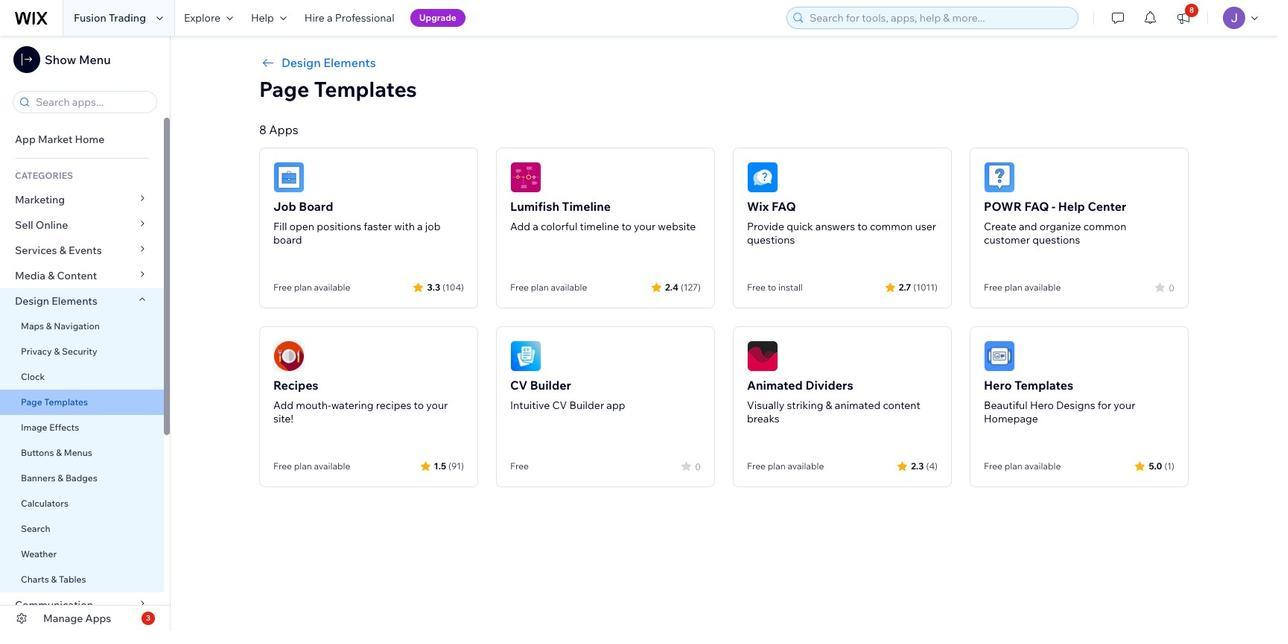 Task type: vqa. For each thing, say whether or not it's contained in the screenshot.
"Contacts" associated with Contacts dropdown button
no



Task type: locate. For each thing, give the bounding box(es) containing it.
events
[[69, 244, 102, 257]]

free plan available down site!
[[273, 460, 350, 472]]

your inside the hero templates beautiful hero designs for your homepage
[[1114, 399, 1136, 412]]

free for fill
[[273, 282, 292, 293]]

free down intuitive
[[510, 460, 529, 472]]

available down colorful
[[551, 282, 587, 293]]

sell
[[15, 218, 33, 232]]

0 vertical spatial page templates
[[259, 76, 417, 102]]

8 apps
[[259, 122, 298, 137]]

2.4 (127)
[[665, 281, 701, 292]]

homepage
[[984, 412, 1038, 425]]

1 vertical spatial apps
[[85, 612, 111, 625]]

1 horizontal spatial apps
[[269, 122, 298, 137]]

a left job
[[417, 220, 423, 233]]

apps up job board logo
[[269, 122, 298, 137]]

free
[[273, 282, 292, 293], [510, 282, 529, 293], [747, 282, 766, 293], [984, 282, 1003, 293], [273, 460, 292, 472], [510, 460, 529, 472], [747, 460, 766, 472], [984, 460, 1003, 472]]

2 vertical spatial templates
[[44, 396, 88, 408]]

free plan available
[[273, 282, 350, 293], [510, 282, 587, 293], [984, 282, 1061, 293], [273, 460, 350, 472], [747, 460, 824, 472], [984, 460, 1061, 472]]

add inside lumifish timeline add a colorful timeline to your website
[[510, 220, 531, 233]]

questions inside wix faq provide quick answers to common user questions
[[747, 233, 795, 247]]

hire a professional
[[305, 11, 395, 25]]

to right timeline
[[622, 220, 632, 233]]

& for badges
[[58, 472, 63, 484]]

1 horizontal spatial templates
[[314, 76, 417, 102]]

& down dividers
[[826, 399, 833, 412]]

1 horizontal spatial design
[[282, 55, 321, 70]]

design down "hire" on the top left of page
[[282, 55, 321, 70]]

plan for -
[[1005, 282, 1023, 293]]

charts & tables
[[21, 574, 86, 585]]

0 horizontal spatial 8
[[259, 122, 267, 137]]

animated dividers visually striking & animated content breaks
[[747, 378, 921, 425]]

0 horizontal spatial 0
[[695, 461, 701, 472]]

plan down mouth-
[[294, 460, 312, 472]]

hero templates logo image
[[984, 340, 1015, 372]]

page up 8 apps
[[259, 76, 309, 102]]

available down striking
[[788, 460, 824, 472]]

free down site!
[[273, 460, 292, 472]]

& for security
[[54, 346, 60, 357]]

online
[[36, 218, 68, 232]]

0 vertical spatial design elements link
[[259, 54, 1189, 72]]

your right recipes
[[426, 399, 448, 412]]

timeline
[[580, 220, 619, 233]]

design elements link
[[259, 54, 1189, 72], [0, 288, 164, 314]]

free for add
[[510, 282, 529, 293]]

Search apps... field
[[31, 92, 152, 112]]

apps right manage on the bottom
[[85, 612, 111, 625]]

& right the privacy
[[54, 346, 60, 357]]

0 horizontal spatial hero
[[984, 378, 1012, 393]]

0 vertical spatial 8
[[1190, 5, 1194, 15]]

trading
[[109, 11, 146, 25]]

recipes
[[376, 399, 412, 412]]

5.0
[[1149, 460, 1163, 471]]

& for tables
[[51, 574, 57, 585]]

8 inside button
[[1190, 5, 1194, 15]]

banners & badges
[[21, 472, 97, 484]]

1 vertical spatial hero
[[1030, 399, 1054, 412]]

1 horizontal spatial questions
[[1033, 233, 1081, 247]]

add down lumifish
[[510, 220, 531, 233]]

2 horizontal spatial a
[[533, 220, 539, 233]]

apps inside sidebar element
[[85, 612, 111, 625]]

help
[[251, 11, 274, 25], [1058, 199, 1085, 214]]

2 horizontal spatial templates
[[1015, 378, 1074, 393]]

faq
[[772, 199, 796, 214], [1025, 199, 1049, 214]]

design elements
[[282, 55, 376, 70], [15, 294, 97, 308]]

free plan available for help
[[984, 282, 1061, 293]]

content
[[57, 269, 97, 282]]

templates up effects
[[44, 396, 88, 408]]

your right for
[[1114, 399, 1136, 412]]

(4)
[[926, 460, 938, 471]]

apps
[[269, 122, 298, 137], [85, 612, 111, 625]]

& left badges
[[58, 472, 63, 484]]

common inside wix faq provide quick answers to common user questions
[[870, 220, 913, 233]]

1 vertical spatial cv
[[552, 399, 567, 412]]

elements up the navigation
[[52, 294, 97, 308]]

to left install
[[768, 282, 776, 293]]

& right maps
[[46, 320, 52, 332]]

help right -
[[1058, 199, 1085, 214]]

8
[[1190, 5, 1194, 15], [259, 122, 267, 137]]

elements
[[324, 55, 376, 70], [52, 294, 97, 308]]

faq inside wix faq provide quick answers to common user questions
[[772, 199, 796, 214]]

(1)
[[1165, 460, 1175, 471]]

faq left -
[[1025, 199, 1049, 214]]

a
[[327, 11, 333, 25], [417, 220, 423, 233], [533, 220, 539, 233]]

plan down homepage
[[1005, 460, 1023, 472]]

1 questions from the left
[[747, 233, 795, 247]]

0 vertical spatial help
[[251, 11, 274, 25]]

0 horizontal spatial your
[[426, 399, 448, 412]]

services & events
[[15, 244, 102, 257]]

2 faq from the left
[[1025, 199, 1049, 214]]

sidebar element
[[0, 36, 171, 631]]

1 vertical spatial templates
[[1015, 378, 1074, 393]]

your inside lumifish timeline add a colorful timeline to your website
[[634, 220, 656, 233]]

0 horizontal spatial cv
[[510, 378, 528, 393]]

free down breaks
[[747, 460, 766, 472]]

plan down board
[[294, 282, 312, 293]]

free plan available for a
[[510, 282, 587, 293]]

0 horizontal spatial faq
[[772, 199, 796, 214]]

add
[[510, 220, 531, 233], [273, 399, 294, 412]]

clock
[[21, 371, 45, 382]]

buttons
[[21, 447, 54, 458]]

0 vertical spatial builder
[[530, 378, 571, 393]]

1 vertical spatial elements
[[52, 294, 97, 308]]

0 for builder
[[695, 461, 701, 472]]

show menu
[[45, 52, 111, 67]]

powr
[[984, 199, 1022, 214]]

to
[[622, 220, 632, 233], [858, 220, 868, 233], [768, 282, 776, 293], [414, 399, 424, 412]]

free plan available down board
[[273, 282, 350, 293]]

design elements inside sidebar element
[[15, 294, 97, 308]]

free down homepage
[[984, 460, 1003, 472]]

page
[[259, 76, 309, 102], [21, 396, 42, 408]]

builder up intuitive
[[530, 378, 571, 393]]

plan for visually
[[768, 460, 786, 472]]

0 horizontal spatial add
[[273, 399, 294, 412]]

page templates up 8 apps
[[259, 76, 417, 102]]

to right answers
[[858, 220, 868, 233]]

0 vertical spatial add
[[510, 220, 531, 233]]

lumifish timeline logo image
[[510, 162, 542, 193]]

free plan available down colorful
[[510, 282, 587, 293]]

0 vertical spatial design elements
[[282, 55, 376, 70]]

& left tables
[[51, 574, 57, 585]]

free left install
[[747, 282, 766, 293]]

to right recipes
[[414, 399, 424, 412]]

image
[[21, 422, 47, 433]]

page down clock
[[21, 396, 42, 408]]

beautiful
[[984, 399, 1028, 412]]

faq inside powr faq - help center create and organize common customer questions
[[1025, 199, 1049, 214]]

faster
[[364, 220, 392, 233]]

and
[[1019, 220, 1038, 233]]

weather link
[[0, 542, 164, 567]]

1 vertical spatial design
[[15, 294, 49, 308]]

0 horizontal spatial a
[[327, 11, 333, 25]]

templates inside page templates link
[[44, 396, 88, 408]]

templates up 'designs'
[[1015, 378, 1074, 393]]

free plan available for hero
[[984, 460, 1061, 472]]

free plan available down homepage
[[984, 460, 1061, 472]]

free plan available down customer
[[984, 282, 1061, 293]]

available down mouth-
[[314, 460, 350, 472]]

design elements up maps & navigation
[[15, 294, 97, 308]]

1 vertical spatial page
[[21, 396, 42, 408]]

privacy & security
[[21, 346, 97, 357]]

available for help
[[1025, 282, 1061, 293]]

media & content
[[15, 269, 97, 282]]

0 horizontal spatial common
[[870, 220, 913, 233]]

recipes add mouth-watering recipes to your site!
[[273, 378, 448, 425]]

your left "website"
[[634, 220, 656, 233]]

builder left app
[[570, 399, 604, 412]]

1 horizontal spatial common
[[1084, 220, 1127, 233]]

1 horizontal spatial help
[[1058, 199, 1085, 214]]

0 horizontal spatial design
[[15, 294, 49, 308]]

& left the events
[[59, 244, 66, 257]]

a right "hire" on the top left of page
[[327, 11, 333, 25]]

1 horizontal spatial faq
[[1025, 199, 1049, 214]]

elements down the 'hire a professional'
[[324, 55, 376, 70]]

your
[[634, 220, 656, 233], [426, 399, 448, 412], [1114, 399, 1136, 412]]

& right media
[[48, 269, 55, 282]]

wix faq logo image
[[747, 162, 779, 193]]

design up maps
[[15, 294, 49, 308]]

0 vertical spatial hero
[[984, 378, 1012, 393]]

1.5
[[434, 460, 446, 471]]

create
[[984, 220, 1017, 233]]

1 vertical spatial page templates
[[21, 396, 90, 408]]

1 vertical spatial design elements link
[[0, 288, 164, 314]]

plan down customer
[[1005, 282, 1023, 293]]

upgrade button
[[410, 9, 466, 27]]

1 horizontal spatial elements
[[324, 55, 376, 70]]

hero left 'designs'
[[1030, 399, 1054, 412]]

cv right intuitive
[[552, 399, 567, 412]]

common down center
[[1084, 220, 1127, 233]]

1 horizontal spatial add
[[510, 220, 531, 233]]

0 horizontal spatial help
[[251, 11, 274, 25]]

with
[[394, 220, 415, 233]]

2 horizontal spatial your
[[1114, 399, 1136, 412]]

your inside recipes add mouth-watering recipes to your site!
[[426, 399, 448, 412]]

cv
[[510, 378, 528, 393], [552, 399, 567, 412]]

&
[[59, 244, 66, 257], [48, 269, 55, 282], [46, 320, 52, 332], [54, 346, 60, 357], [826, 399, 833, 412], [56, 447, 62, 458], [58, 472, 63, 484], [51, 574, 57, 585]]

hero
[[984, 378, 1012, 393], [1030, 399, 1054, 412]]

services
[[15, 244, 57, 257]]

fusion
[[74, 11, 106, 25]]

1 horizontal spatial cv
[[552, 399, 567, 412]]

design elements down "hire" on the top left of page
[[282, 55, 376, 70]]

2.7 (1011)
[[899, 281, 938, 292]]

& inside "link"
[[54, 346, 60, 357]]

board
[[273, 233, 302, 247]]

weather
[[21, 548, 57, 559]]

& left menus
[[56, 447, 62, 458]]

hero templates beautiful hero designs for your homepage
[[984, 378, 1136, 425]]

0 vertical spatial templates
[[314, 76, 417, 102]]

common inside powr faq - help center create and organize common customer questions
[[1084, 220, 1127, 233]]

1 horizontal spatial 8
[[1190, 5, 1194, 15]]

1 vertical spatial 8
[[259, 122, 267, 137]]

1 horizontal spatial 0
[[1169, 282, 1175, 293]]

available down homepage
[[1025, 460, 1061, 472]]

free plan available down breaks
[[747, 460, 824, 472]]

0 vertical spatial 0
[[1169, 282, 1175, 293]]

templates
[[314, 76, 417, 102], [1015, 378, 1074, 393], [44, 396, 88, 408]]

2 questions from the left
[[1033, 233, 1081, 247]]

categories
[[15, 170, 73, 181]]

0 horizontal spatial design elements link
[[0, 288, 164, 314]]

2 common from the left
[[1084, 220, 1127, 233]]

common left user
[[870, 220, 913, 233]]

professional
[[335, 11, 395, 25]]

free down board
[[273, 282, 292, 293]]

page templates up image effects
[[21, 396, 90, 408]]

hero up beautiful
[[984, 378, 1012, 393]]

add down "recipes"
[[273, 399, 294, 412]]

1 vertical spatial add
[[273, 399, 294, 412]]

0 horizontal spatial design elements
[[15, 294, 97, 308]]

colorful
[[541, 220, 578, 233]]

plan down breaks
[[768, 460, 786, 472]]

questions down wix
[[747, 233, 795, 247]]

communication link
[[0, 592, 164, 618]]

free right (104)
[[510, 282, 529, 293]]

a down lumifish
[[533, 220, 539, 233]]

job
[[273, 199, 296, 214]]

free for provide
[[747, 282, 766, 293]]

available for a
[[551, 282, 587, 293]]

3
[[146, 613, 150, 623]]

available for open
[[314, 282, 350, 293]]

available down positions
[[314, 282, 350, 293]]

1 vertical spatial design elements
[[15, 294, 97, 308]]

1 horizontal spatial a
[[417, 220, 423, 233]]

1 horizontal spatial your
[[634, 220, 656, 233]]

free to install
[[747, 282, 803, 293]]

available down customer
[[1025, 282, 1061, 293]]

0 horizontal spatial elements
[[52, 294, 97, 308]]

job
[[425, 220, 441, 233]]

powr faq - help center logo image
[[984, 162, 1015, 193]]

-
[[1052, 199, 1056, 214]]

0 for center
[[1169, 282, 1175, 293]]

home
[[75, 133, 105, 146]]

0 horizontal spatial apps
[[85, 612, 111, 625]]

elements inside sidebar element
[[52, 294, 97, 308]]

free down customer
[[984, 282, 1003, 293]]

faq up the "quick"
[[772, 199, 796, 214]]

image effects
[[21, 422, 79, 433]]

0 horizontal spatial questions
[[747, 233, 795, 247]]

(91)
[[449, 460, 464, 471]]

templates inside the hero templates beautiful hero designs for your homepage
[[1015, 378, 1074, 393]]

0 vertical spatial page
[[259, 76, 309, 102]]

0 vertical spatial apps
[[269, 122, 298, 137]]

0 horizontal spatial page
[[21, 396, 42, 408]]

0 horizontal spatial templates
[[44, 396, 88, 408]]

1 vertical spatial help
[[1058, 199, 1085, 214]]

cv up intuitive
[[510, 378, 528, 393]]

1 common from the left
[[870, 220, 913, 233]]

help left "hire" on the top left of page
[[251, 11, 274, 25]]

plan down colorful
[[531, 282, 549, 293]]

0 vertical spatial elements
[[324, 55, 376, 70]]

0 horizontal spatial page templates
[[21, 396, 90, 408]]

& inside "animated dividers visually striking & animated content breaks"
[[826, 399, 833, 412]]

8 for 8 apps
[[259, 122, 267, 137]]

1 vertical spatial 0
[[695, 461, 701, 472]]

questions inside powr faq - help center create and organize common customer questions
[[1033, 233, 1081, 247]]

templates down professional
[[314, 76, 417, 102]]

Search for tools, apps, help & more... field
[[805, 7, 1074, 28]]

questions down -
[[1033, 233, 1081, 247]]

content
[[883, 399, 921, 412]]

sell online
[[15, 218, 68, 232]]

1 faq from the left
[[772, 199, 796, 214]]



Task type: describe. For each thing, give the bounding box(es) containing it.
charts & tables link
[[0, 567, 164, 592]]

for
[[1098, 399, 1112, 412]]

services & events link
[[0, 238, 164, 263]]

1 horizontal spatial design elements
[[282, 55, 376, 70]]

app market home
[[15, 133, 105, 146]]

search link
[[0, 516, 164, 542]]

job board fill open positions faster with a job board
[[273, 199, 441, 247]]

timeline
[[562, 199, 611, 214]]

designs
[[1056, 399, 1096, 412]]

hire
[[305, 11, 325, 25]]

job board logo image
[[273, 162, 305, 193]]

animated
[[747, 378, 803, 393]]

positions
[[317, 220, 361, 233]]

fusion trading
[[74, 11, 146, 25]]

banners
[[21, 472, 56, 484]]

buttons & menus link
[[0, 440, 164, 466]]

3.3 (104)
[[427, 281, 464, 292]]

your for hero templates
[[1114, 399, 1136, 412]]

breaks
[[747, 412, 780, 425]]

open
[[289, 220, 314, 233]]

lumifish
[[510, 199, 560, 214]]

1 horizontal spatial page templates
[[259, 76, 417, 102]]

navigation
[[54, 320, 100, 332]]

site!
[[273, 412, 293, 425]]

apps for 8 apps
[[269, 122, 298, 137]]

maps & navigation link
[[0, 314, 164, 339]]

watering
[[331, 399, 374, 412]]

charts
[[21, 574, 49, 585]]

install
[[778, 282, 803, 293]]

menu
[[79, 52, 111, 67]]

free for -
[[984, 282, 1003, 293]]

media & content link
[[0, 263, 164, 288]]

2.4
[[665, 281, 679, 292]]

security
[[62, 346, 97, 357]]

app
[[607, 399, 625, 412]]

2.7
[[899, 281, 911, 292]]

media
[[15, 269, 45, 282]]

a inside job board fill open positions faster with a job board
[[417, 220, 423, 233]]

mouth-
[[296, 399, 331, 412]]

apps for manage apps
[[85, 612, 111, 625]]

privacy
[[21, 346, 52, 357]]

& for navigation
[[46, 320, 52, 332]]

(104)
[[443, 281, 464, 292]]

to inside lumifish timeline add a colorful timeline to your website
[[622, 220, 632, 233]]

design inside sidebar element
[[15, 294, 49, 308]]

animated
[[835, 399, 881, 412]]

quick
[[787, 220, 813, 233]]

a inside lumifish timeline add a colorful timeline to your website
[[533, 220, 539, 233]]

cv builder logo image
[[510, 340, 542, 372]]

maps
[[21, 320, 44, 332]]

provide
[[747, 220, 784, 233]]

clock link
[[0, 364, 164, 390]]

faq for provide
[[772, 199, 796, 214]]

faq for -
[[1025, 199, 1049, 214]]

2.3
[[911, 460, 924, 471]]

badges
[[65, 472, 97, 484]]

to inside recipes add mouth-watering recipes to your site!
[[414, 399, 424, 412]]

plan for fill
[[294, 282, 312, 293]]

0 vertical spatial design
[[282, 55, 321, 70]]

marketing link
[[0, 187, 164, 212]]

plan for mouth-
[[294, 460, 312, 472]]

customer
[[984, 233, 1030, 247]]

lumifish timeline add a colorful timeline to your website
[[510, 199, 696, 233]]

show menu button
[[13, 46, 111, 73]]

visually
[[747, 399, 785, 412]]

buttons & menus
[[21, 447, 92, 458]]

free for visually
[[747, 460, 766, 472]]

& for events
[[59, 244, 66, 257]]

sell online link
[[0, 212, 164, 238]]

maps & navigation
[[21, 320, 100, 332]]

8 button
[[1167, 0, 1200, 36]]

animated dividers logo image
[[747, 340, 779, 372]]

free for beautiful
[[984, 460, 1003, 472]]

plan for add
[[531, 282, 549, 293]]

page inside sidebar element
[[21, 396, 42, 408]]

free for mouth-
[[273, 460, 292, 472]]

add inside recipes add mouth-watering recipes to your site!
[[273, 399, 294, 412]]

0 vertical spatial cv
[[510, 378, 528, 393]]

2.3 (4)
[[911, 460, 938, 471]]

& for content
[[48, 269, 55, 282]]

wix
[[747, 199, 769, 214]]

1 vertical spatial builder
[[570, 399, 604, 412]]

page templates inside sidebar element
[[21, 396, 90, 408]]

free plan available for open
[[273, 282, 350, 293]]

recipes logo image
[[273, 340, 305, 372]]

1 horizontal spatial hero
[[1030, 399, 1054, 412]]

cv builder intuitive cv builder app
[[510, 378, 625, 412]]

1.5 (91)
[[434, 460, 464, 471]]

image effects link
[[0, 415, 164, 440]]

available for striking
[[788, 460, 824, 472]]

powr faq - help center create and organize common customer questions
[[984, 199, 1127, 247]]

fill
[[273, 220, 287, 233]]

app market home link
[[0, 127, 164, 152]]

plan for beautiful
[[1005, 460, 1023, 472]]

(127)
[[681, 281, 701, 292]]

hire a professional link
[[296, 0, 404, 36]]

help inside powr faq - help center create and organize common customer questions
[[1058, 199, 1085, 214]]

8 for 8
[[1190, 5, 1194, 15]]

page templates link
[[0, 390, 164, 415]]

marketing
[[15, 193, 65, 206]]

your for recipes
[[426, 399, 448, 412]]

calculators link
[[0, 491, 164, 516]]

1 horizontal spatial page
[[259, 76, 309, 102]]

privacy & security link
[[0, 339, 164, 364]]

calculators
[[21, 498, 69, 509]]

to inside wix faq provide quick answers to common user questions
[[858, 220, 868, 233]]

menus
[[64, 447, 92, 458]]

striking
[[787, 399, 824, 412]]

& for menus
[[56, 447, 62, 458]]

available for hero
[[1025, 460, 1061, 472]]

help inside help button
[[251, 11, 274, 25]]

help button
[[242, 0, 296, 36]]

organize
[[1040, 220, 1082, 233]]

available for watering
[[314, 460, 350, 472]]

free plan available for watering
[[273, 460, 350, 472]]

manage apps
[[43, 612, 111, 625]]

tables
[[59, 574, 86, 585]]

center
[[1088, 199, 1127, 214]]

show
[[45, 52, 76, 67]]

1 horizontal spatial design elements link
[[259, 54, 1189, 72]]

intuitive
[[510, 399, 550, 412]]

dividers
[[806, 378, 854, 393]]

free plan available for striking
[[747, 460, 824, 472]]

upgrade
[[419, 12, 457, 23]]



